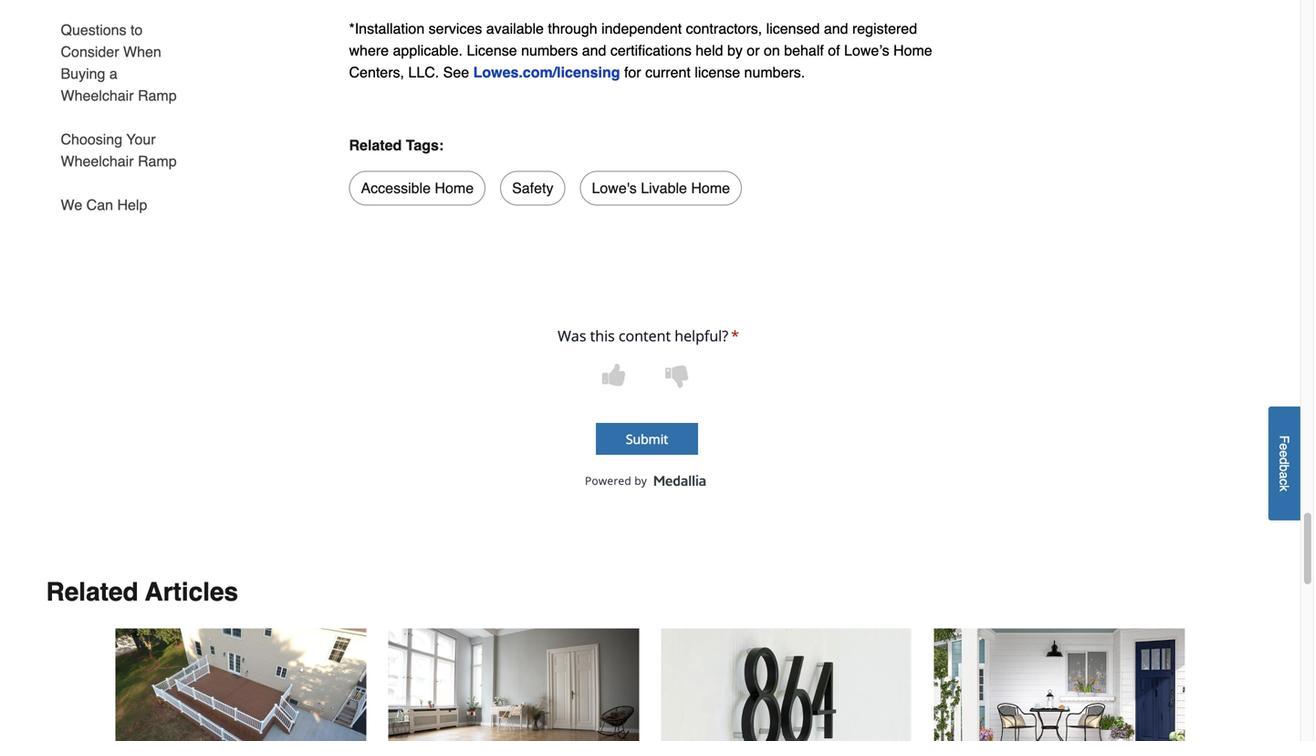 Task type: vqa. For each thing, say whether or not it's contained in the screenshot.
leftmost a
yes



Task type: locate. For each thing, give the bounding box(es) containing it.
home inside "*installation services available through independent contractors, licensed and registered where applicable. license numbers and certifications held by or on behalf of lowe's home centers, llc. see"
[[893, 42, 932, 59]]

lowe's livable home link
[[580, 171, 742, 206]]

0 horizontal spatial and
[[582, 42, 606, 59]]

a bright white porch with potted flowers, a bistro table and an outdoor rug. image
[[934, 629, 1185, 742]]

wheelchair down buying
[[61, 87, 134, 104]]

1 wheelchair from the top
[[61, 87, 134, 104]]

held
[[696, 42, 723, 59]]

your
[[126, 131, 156, 148]]

behalf
[[784, 42, 824, 59]]

llc.
[[408, 64, 439, 81]]

related for related articles
[[46, 578, 138, 607]]

safety link
[[500, 171, 565, 206]]

wheelchair
[[61, 87, 134, 104], [61, 153, 134, 170]]

ramp
[[138, 87, 177, 104], [138, 153, 177, 170]]

ramp down when
[[138, 87, 177, 104]]

independent
[[601, 20, 682, 37]]

0 horizontal spatial related
[[46, 578, 138, 607]]

wheelchair inside choosing your wheelchair ramp
[[61, 153, 134, 170]]

1 horizontal spatial home
[[691, 180, 730, 197]]

0 vertical spatial wheelchair
[[61, 87, 134, 104]]

and
[[824, 20, 848, 37], [582, 42, 606, 59]]

2 ramp from the top
[[138, 153, 177, 170]]

home
[[893, 42, 932, 59], [435, 180, 474, 197], [691, 180, 730, 197]]

1 ramp from the top
[[138, 87, 177, 104]]

current
[[645, 64, 691, 81]]

can
[[86, 197, 113, 214]]

a inside questions to consider when buying a wheelchair ramp
[[109, 65, 118, 82]]

lowe's
[[592, 180, 637, 197]]

a
[[109, 65, 118, 82], [1277, 472, 1292, 479]]

and up of at the right top of page
[[824, 20, 848, 37]]

0 vertical spatial ramp
[[138, 87, 177, 104]]

f e e d b a c k
[[1277, 436, 1292, 492]]

we can help link
[[61, 183, 147, 216]]

1 vertical spatial ramp
[[138, 153, 177, 170]]

license
[[695, 64, 740, 81]]

2 horizontal spatial home
[[893, 42, 932, 59]]

f e e d b a c k button
[[1268, 407, 1300, 521]]

e up b
[[1277, 451, 1292, 458]]

e
[[1277, 444, 1292, 451], [1277, 451, 1292, 458]]

ramp down the "your"
[[138, 153, 177, 170]]

2 wheelchair from the top
[[61, 153, 134, 170]]

we
[[61, 197, 82, 214]]

lowes.com/licensing for current license numbers.
[[473, 64, 805, 81]]

a right buying
[[109, 65, 118, 82]]

to
[[130, 21, 143, 38]]

e up d
[[1277, 444, 1292, 451]]

choosing
[[61, 131, 122, 148]]

home right livable
[[691, 180, 730, 197]]

1 horizontal spatial a
[[1277, 472, 1292, 479]]

lowe's
[[844, 42, 889, 59]]

home down tags:
[[435, 180, 474, 197]]

*installation services available through independent contractors, licensed and registered where applicable. license numbers and certifications held by or on behalf of lowe's home centers, llc. see
[[349, 20, 932, 81]]

1 e from the top
[[1277, 444, 1292, 451]]

1 vertical spatial related
[[46, 578, 138, 607]]

0 horizontal spatial a
[[109, 65, 118, 82]]

through
[[548, 20, 597, 37]]

home down registered
[[893, 42, 932, 59]]

choosing your wheelchair ramp link
[[61, 118, 183, 183]]

see
[[443, 64, 469, 81]]

1 vertical spatial wheelchair
[[61, 153, 134, 170]]

1 vertical spatial a
[[1277, 472, 1292, 479]]

a up k
[[1277, 472, 1292, 479]]

tags:
[[406, 137, 444, 154]]

applicable.
[[393, 42, 463, 59]]

on
[[764, 42, 780, 59]]

help
[[117, 197, 147, 214]]

a inside f e e d b a c k button
[[1277, 472, 1292, 479]]

2 e from the top
[[1277, 451, 1292, 458]]

consider
[[61, 43, 119, 60]]

ramp inside questions to consider when buying a wheelchair ramp
[[138, 87, 177, 104]]

0 vertical spatial and
[[824, 20, 848, 37]]

livable
[[641, 180, 687, 197]]

related
[[349, 137, 402, 154], [46, 578, 138, 607]]

0 vertical spatial a
[[109, 65, 118, 82]]

0 vertical spatial related
[[349, 137, 402, 154]]

wheelchair down choosing
[[61, 153, 134, 170]]

and down through
[[582, 42, 606, 59]]

1 horizontal spatial related
[[349, 137, 402, 154]]



Task type: describe. For each thing, give the bounding box(es) containing it.
related articles
[[46, 578, 238, 607]]

of
[[828, 42, 840, 59]]

buying
[[61, 65, 105, 82]]

a pair of closed white double front doors in a large, open, light blue room. image
[[388, 629, 639, 742]]

numbers
[[521, 42, 578, 59]]

certifications
[[610, 42, 692, 59]]

registered
[[852, 20, 917, 37]]

services
[[429, 20, 482, 37]]

0 horizontal spatial home
[[435, 180, 474, 197]]

license
[[467, 42, 517, 59]]

ramp inside choosing your wheelchair ramp
[[138, 153, 177, 170]]

questions to consider when buying a wheelchair ramp
[[61, 21, 177, 104]]

lowes.com/licensing link
[[473, 64, 620, 81]]

available
[[486, 20, 544, 37]]

a for b
[[1277, 472, 1292, 479]]

safety
[[512, 180, 553, 197]]

a home with a composite deck and wheelchair ramp. image
[[115, 629, 366, 742]]

questions
[[61, 21, 126, 38]]

*installation
[[349, 20, 425, 37]]

accessible
[[361, 180, 431, 197]]

wheelchair inside questions to consider when buying a wheelchair ramp
[[61, 87, 134, 104]]

questions to consider when buying a wheelchair ramp link
[[61, 8, 183, 118]]

licensed
[[766, 20, 820, 37]]

for
[[624, 64, 641, 81]]

by
[[727, 42, 743, 59]]

centers,
[[349, 64, 404, 81]]

accessible home
[[361, 180, 474, 197]]

where
[[349, 42, 389, 59]]

b
[[1277, 465, 1292, 472]]

we can help
[[61, 197, 147, 214]]

1 horizontal spatial and
[[824, 20, 848, 37]]

when
[[123, 43, 161, 60]]

articles
[[145, 578, 238, 607]]

d
[[1277, 458, 1292, 465]]

a for buying
[[109, 65, 118, 82]]

accessible home link
[[349, 171, 486, 206]]

c
[[1277, 479, 1292, 486]]

or
[[747, 42, 760, 59]]

numbers.
[[744, 64, 805, 81]]

related for related tags:
[[349, 137, 402, 154]]

lowes.com/licensing
[[473, 64, 620, 81]]

choosing your wheelchair ramp
[[61, 131, 177, 170]]

contractors,
[[686, 20, 762, 37]]

related tags:
[[349, 137, 444, 154]]

black metal house numbers on a white wall. image
[[661, 629, 912, 742]]

lowe's livable home
[[592, 180, 730, 197]]

1 vertical spatial and
[[582, 42, 606, 59]]

f
[[1277, 436, 1292, 444]]

k
[[1277, 486, 1292, 492]]



